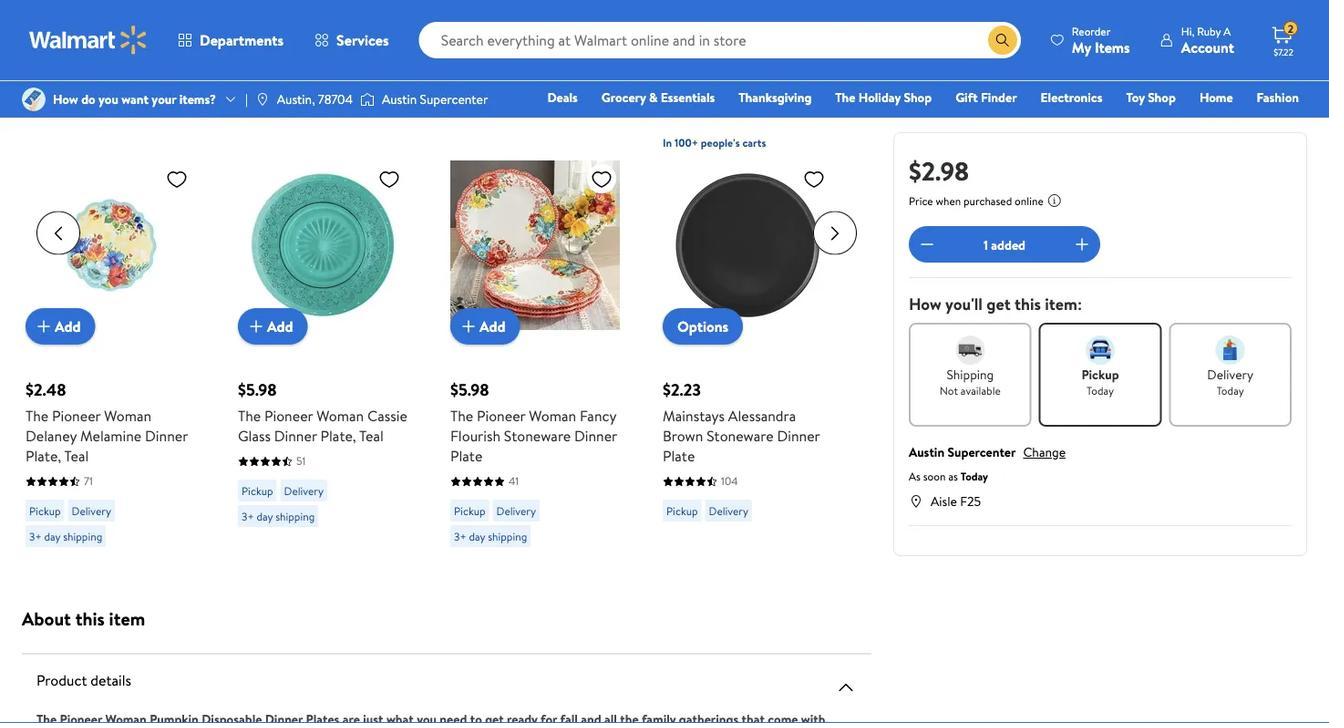 Task type: describe. For each thing, give the bounding box(es) containing it.
mainstays
[[663, 405, 725, 425]]

1 add from the left
[[55, 316, 81, 336]]

the pioneer woman delaney melamine dinner plate, teal image
[[26, 160, 195, 330]]

shipping for $5.98 the pioneer woman fancy flourish stoneware dinner plate
[[488, 528, 527, 544]]

item:
[[1045, 293, 1083, 316]]

the for $5.98 the pioneer woman fancy flourish stoneware dinner plate
[[450, 405, 473, 425]]

the pioneer woman cassie glass dinner plate, teal image
[[238, 160, 408, 330]]

today for pickup
[[1087, 383, 1114, 398]]

0 horizontal spatial shipping
[[63, 528, 102, 544]]

stoneware inside $2.23 mainstays alessandra brown stoneware dinner plate
[[707, 425, 774, 445]]

the holiday shop
[[836, 88, 932, 106]]

delivery down 41
[[497, 502, 536, 518]]

options
[[678, 316, 729, 336]]

$2.48
[[26, 378, 66, 401]]

details
[[91, 670, 131, 690]]

0 horizontal spatial day
[[44, 528, 60, 544]]

$5.98 for $5.98 the pioneer woman fancy flourish stoneware dinner plate
[[450, 378, 489, 401]]

brown
[[663, 425, 704, 445]]

$7.22
[[1274, 46, 1294, 58]]

41
[[509, 473, 519, 488]]

services button
[[299, 18, 405, 62]]

gift finder link
[[948, 88, 1026, 107]]

plate inside $2.23 mainstays alessandra brown stoneware dinner plate
[[663, 445, 695, 466]]

pickup down intent image for pickup
[[1082, 366, 1120, 383]]

holiday
[[859, 88, 901, 106]]

walmart+ link
[[1237, 113, 1308, 133]]

toy shop link
[[1118, 88, 1185, 107]]

hi, ruby a account
[[1182, 23, 1235, 57]]

do
[[81, 90, 95, 108]]

ruby
[[1198, 23, 1221, 39]]

supercenter for austin supercenter change as soon as today
[[948, 443, 1016, 461]]

as
[[909, 469, 921, 484]]

in
[[663, 135, 672, 150]]

2 product group from the left
[[238, 124, 410, 554]]

change
[[1024, 443, 1066, 461]]

today for delivery
[[1217, 383, 1245, 398]]

day for $5.98 the pioneer woman fancy flourish stoneware dinner plate
[[469, 528, 485, 544]]

not
[[940, 383, 958, 398]]

delivery today
[[1208, 366, 1254, 398]]

austin supercenter change as soon as today
[[909, 443, 1066, 484]]

one debit
[[1160, 114, 1221, 132]]

fancy
[[580, 405, 617, 425]]

product details
[[36, 670, 131, 690]]

registry link
[[1081, 113, 1144, 133]]

how for how do you want your items?
[[53, 90, 78, 108]]

about this item
[[22, 606, 145, 631]]

Walmart Site-Wide search field
[[419, 22, 1021, 58]]

austin, 78704
[[277, 90, 353, 108]]

104
[[721, 473, 738, 488]]

essentials
[[661, 88, 715, 106]]

$2.23 mainstays alessandra brown stoneware dinner plate
[[663, 378, 820, 466]]

woman for $5.98 the pioneer woman cassie glass dinner plate, teal
[[317, 405, 364, 425]]

delivery down 71
[[72, 502, 111, 518]]

dinner inside $5.98 the pioneer woman cassie glass dinner plate, teal
[[274, 425, 317, 445]]

previous slide for similar items you might like list image
[[36, 211, 80, 255]]

deals link
[[539, 88, 586, 107]]

price
[[909, 193, 933, 209]]

1  added
[[984, 236, 1026, 253]]

want
[[122, 90, 149, 108]]

$5.98 the pioneer woman fancy flourish stoneware dinner plate
[[450, 378, 617, 466]]

intent image for delivery image
[[1216, 336, 1245, 365]]

your
[[152, 90, 176, 108]]

$2.23
[[663, 378, 701, 401]]

austin,
[[277, 90, 315, 108]]

add button for $5.98 the pioneer woman cassie glass dinner plate, teal
[[238, 308, 308, 344]]

day for $5.98 the pioneer woman cassie glass dinner plate, teal
[[257, 508, 273, 523]]

based
[[22, 96, 55, 114]]

add to cart image
[[33, 315, 55, 337]]

items?
[[179, 90, 216, 108]]

a
[[1224, 23, 1231, 39]]

3+ day shipping for $5.98 the pioneer woman cassie glass dinner plate, teal
[[242, 508, 315, 523]]

as
[[949, 469, 958, 484]]

add to cart image for $5.98 the pioneer woman cassie glass dinner plate, teal
[[245, 315, 267, 337]]

1 vertical spatial this
[[75, 606, 105, 631]]

you for want
[[99, 90, 118, 108]]

account
[[1182, 37, 1235, 57]]

0 horizontal spatial 3+
[[29, 528, 42, 544]]

3+ for $5.98 the pioneer woman fancy flourish stoneware dinner plate
[[454, 528, 467, 544]]

$5.98 for $5.98 the pioneer woman cassie glass dinner plate, teal
[[238, 378, 277, 401]]

grocery & essentials
[[602, 88, 715, 106]]

austin supercenter
[[382, 90, 488, 108]]

shipping for $5.98 the pioneer woman cassie glass dinner plate, teal
[[276, 508, 315, 523]]

price when purchased online
[[909, 193, 1044, 209]]

flourish
[[450, 425, 501, 445]]

decrease quantity the pioneer woman pumpkin disposable dinner plates, 11.5", 8 count, current quantity 1 image
[[916, 233, 938, 255]]

the holiday shop link
[[827, 88, 940, 107]]

when
[[936, 193, 961, 209]]

3+ day shipping for $5.98 the pioneer woman fancy flourish stoneware dinner plate
[[454, 528, 527, 544]]

austin for austin supercenter
[[382, 90, 417, 108]]

the for $5.98 the pioneer woman cassie glass dinner plate, teal
[[238, 405, 261, 425]]

&
[[649, 88, 658, 106]]

available
[[961, 383, 1001, 398]]

how do you want your items?
[[53, 90, 216, 108]]

home link
[[1192, 88, 1242, 107]]

1 add button from the left
[[26, 308, 95, 344]]

you'll
[[946, 293, 983, 316]]

debit
[[1190, 114, 1221, 132]]

similar
[[22, 69, 76, 94]]

in 100+ people's carts
[[663, 135, 766, 150]]

dinner inside '$2.48 the pioneer woman delaney melamine dinner plate, teal'
[[145, 425, 188, 445]]

austin for austin supercenter change as soon as today
[[909, 443, 945, 461]]

options link
[[663, 308, 743, 344]]

100+
[[675, 135, 698, 150]]

 image for austin supercenter
[[360, 90, 375, 109]]

like
[[213, 69, 241, 94]]

legal information image
[[1048, 193, 1062, 208]]

add for $5.98 the pioneer woman cassie glass dinner plate, teal
[[267, 316, 293, 336]]

add to favorites list, the pioneer woman cassie glass dinner plate, teal image
[[378, 167, 400, 190]]

1
[[984, 236, 989, 253]]

delivery down intent image for delivery
[[1208, 366, 1254, 383]]

customers
[[105, 96, 162, 114]]

0 horizontal spatial 3+ day shipping
[[29, 528, 102, 544]]

carts
[[743, 135, 766, 150]]

 image for how do you want your items?
[[22, 88, 46, 111]]

pickup down "brown"
[[667, 502, 698, 518]]

plate, for $2.48
[[26, 445, 61, 466]]

gift
[[956, 88, 978, 106]]



Task type: vqa. For each thing, say whether or not it's contained in the screenshot.
Shop all game time link
no



Task type: locate. For each thing, give the bounding box(es) containing it.
woman inside '$2.48 the pioneer woman delaney melamine dinner plate, teal'
[[104, 405, 152, 425]]

1 horizontal spatial supercenter
[[948, 443, 1016, 461]]

items
[[1095, 37, 1131, 57]]

toy
[[1127, 88, 1145, 106]]

$5.98 inside $5.98 the pioneer woman fancy flourish stoneware dinner plate
[[450, 378, 489, 401]]

 image for austin, 78704
[[255, 92, 270, 107]]

registry
[[1090, 114, 1136, 132]]

teal for $2.48
[[64, 445, 89, 466]]

melamine
[[80, 425, 142, 445]]

2 horizontal spatial add
[[480, 316, 506, 336]]

3 woman from the left
[[529, 405, 577, 425]]

today down intent image for delivery
[[1217, 383, 1245, 398]]

increase quantity the pioneer woman pumpkin disposable dinner plates, 11.5", 8 count, current quantity 1 image
[[1072, 233, 1093, 255]]

2 $5.98 from the left
[[450, 378, 489, 401]]

3 add button from the left
[[450, 308, 520, 344]]

people's
[[701, 135, 740, 150]]

plate, for $5.98
[[321, 425, 356, 445]]

the
[[836, 88, 856, 106], [26, 405, 48, 425], [238, 405, 261, 425], [450, 405, 473, 425]]

$5.98
[[238, 378, 277, 401], [450, 378, 489, 401]]

pioneer for $2.48 the pioneer woman delaney melamine dinner plate, teal
[[52, 405, 101, 425]]

0 horizontal spatial pioneer
[[52, 405, 101, 425]]

1 horizontal spatial how
[[909, 293, 942, 316]]

how left you'll
[[909, 293, 942, 316]]

pioneer up 51
[[264, 405, 313, 425]]

1 horizontal spatial shop
[[1148, 88, 1176, 106]]

dinner inside $2.23 mainstays alessandra brown stoneware dinner plate
[[777, 425, 820, 445]]

3+
[[242, 508, 254, 523], [29, 528, 42, 544], [454, 528, 467, 544]]

electronics
[[1041, 88, 1103, 106]]

dinner
[[145, 425, 188, 445], [274, 425, 317, 445], [575, 425, 617, 445], [777, 425, 820, 445]]

today
[[1087, 383, 1114, 398], [1217, 383, 1245, 398], [961, 469, 989, 484]]

add for $5.98 the pioneer woman fancy flourish stoneware dinner plate
[[480, 316, 506, 336]]

pioneer down $2.48
[[52, 405, 101, 425]]

4 dinner from the left
[[777, 425, 820, 445]]

product group containing $2.23
[[663, 124, 835, 554]]

3+ day shipping down 71
[[29, 528, 102, 544]]

hi,
[[1182, 23, 1195, 39]]

how
[[53, 90, 78, 108], [909, 293, 942, 316]]

2 horizontal spatial  image
[[360, 90, 375, 109]]

next slide for similar items you might like list image
[[813, 211, 857, 255]]

pickup down glass at the left of page
[[242, 482, 273, 498]]

0 vertical spatial how
[[53, 90, 78, 108]]

stoneware up 104
[[707, 425, 774, 445]]

stoneware up 41
[[504, 425, 571, 445]]

delivery down 51
[[284, 482, 324, 498]]

shipping down 41
[[488, 528, 527, 544]]

shop right holiday
[[904, 88, 932, 106]]

electronics link
[[1033, 88, 1111, 107]]

71
[[84, 473, 93, 488]]

1 horizontal spatial add
[[267, 316, 293, 336]]

0 horizontal spatial you
[[99, 90, 118, 108]]

shop right the 'toy'
[[1148, 88, 1176, 106]]

pioneer for $5.98 the pioneer woman cassie glass dinner plate, teal
[[264, 405, 313, 425]]

pioneer inside $5.98 the pioneer woman fancy flourish stoneware dinner plate
[[477, 405, 526, 425]]

2 horizontal spatial woman
[[529, 405, 577, 425]]

2 horizontal spatial day
[[469, 528, 485, 544]]

|
[[245, 90, 248, 108]]

1 horizontal spatial stoneware
[[707, 425, 774, 445]]

0 horizontal spatial this
[[75, 606, 105, 631]]

1 horizontal spatial woman
[[317, 405, 364, 425]]

2 dinner from the left
[[274, 425, 317, 445]]

stoneware
[[504, 425, 571, 445], [707, 425, 774, 445]]

add to favorites list, the pioneer woman delaney melamine dinner plate, teal image
[[166, 167, 188, 190]]

finder
[[981, 88, 1017, 106]]

1 $5.98 from the left
[[238, 378, 277, 401]]

teal inside $5.98 the pioneer woman cassie glass dinner plate, teal
[[359, 425, 384, 445]]

on
[[58, 96, 72, 114]]

supercenter inside austin supercenter change as soon as today
[[948, 443, 1016, 461]]

1 horizontal spatial pioneer
[[264, 405, 313, 425]]

0 vertical spatial supercenter
[[420, 90, 488, 108]]

you inside similar items you might like based on what customers bought
[[129, 69, 157, 94]]

1 add to cart image from the left
[[245, 315, 267, 337]]

soon
[[924, 469, 946, 484]]

0 vertical spatial austin
[[382, 90, 417, 108]]

mainstays alessandra brown stoneware dinner plate image
[[663, 160, 833, 330]]

1 horizontal spatial teal
[[359, 425, 384, 445]]

how left the do
[[53, 90, 78, 108]]

0 horizontal spatial today
[[961, 469, 989, 484]]

0 horizontal spatial add
[[55, 316, 81, 336]]

1 stoneware from the left
[[504, 425, 571, 445]]

3 dinner from the left
[[575, 425, 617, 445]]

3 product group from the left
[[450, 124, 623, 554]]

pickup down delaney on the bottom
[[29, 502, 61, 518]]

woman right delaney on the bottom
[[104, 405, 152, 425]]

0 horizontal spatial supercenter
[[420, 90, 488, 108]]

intent image for pickup image
[[1086, 336, 1115, 365]]

plate
[[450, 445, 483, 466], [663, 445, 695, 466]]

departments button
[[162, 18, 299, 62]]

one
[[1160, 114, 1187, 132]]

woman left fancy
[[529, 405, 577, 425]]

0 horizontal spatial  image
[[22, 88, 46, 111]]

2 add to cart image from the left
[[458, 315, 480, 337]]

2 plate from the left
[[663, 445, 695, 466]]

shipping not available
[[940, 366, 1001, 398]]

shipping
[[276, 508, 315, 523], [63, 528, 102, 544], [488, 528, 527, 544]]

$5.98 up glass at the left of page
[[238, 378, 277, 401]]

austin up 'soon'
[[909, 443, 945, 461]]

2 horizontal spatial add button
[[450, 308, 520, 344]]

1 horizontal spatial plate,
[[321, 425, 356, 445]]

pioneer inside $5.98 the pioneer woman cassie glass dinner plate, teal
[[264, 405, 313, 425]]

51
[[296, 453, 306, 468]]

austin
[[382, 90, 417, 108], [909, 443, 945, 461]]

walmart+
[[1245, 114, 1300, 132]]

item
[[109, 606, 145, 631]]

2 horizontal spatial today
[[1217, 383, 1245, 398]]

austin right 78704
[[382, 90, 417, 108]]

0 horizontal spatial plate,
[[26, 445, 61, 466]]

1 horizontal spatial today
[[1087, 383, 1114, 398]]

austin inside austin supercenter change as soon as today
[[909, 443, 945, 461]]

departments
[[200, 30, 284, 50]]

add to favorites list, mainstays alessandra brown stoneware dinner plate image
[[803, 167, 825, 190]]

supercenter for austin supercenter
[[420, 90, 488, 108]]

1 horizontal spatial this
[[1015, 293, 1041, 316]]

change button
[[1024, 443, 1066, 461]]

pickup today
[[1082, 366, 1120, 398]]

0 horizontal spatial add to cart image
[[245, 315, 267, 337]]

dinner inside $5.98 the pioneer woman fancy flourish stoneware dinner plate
[[575, 425, 617, 445]]

stoneware inside $5.98 the pioneer woman fancy flourish stoneware dinner plate
[[504, 425, 571, 445]]

2 stoneware from the left
[[707, 425, 774, 445]]

items
[[81, 69, 124, 94]]

 image right 78704
[[360, 90, 375, 109]]

glass
[[238, 425, 271, 445]]

purchased
[[964, 193, 1012, 209]]

3 pioneer from the left
[[477, 405, 526, 425]]

plate inside $5.98 the pioneer woman fancy flourish stoneware dinner plate
[[450, 445, 483, 466]]

plate, left cassie
[[321, 425, 356, 445]]

1 vertical spatial supercenter
[[948, 443, 1016, 461]]

1 pioneer from the left
[[52, 405, 101, 425]]

 image left on on the top left of page
[[22, 88, 46, 111]]

teal inside '$2.48 the pioneer woman delaney melamine dinner plate, teal'
[[64, 445, 89, 466]]

today right as at the right bottom of the page
[[961, 469, 989, 484]]

walmart image
[[29, 26, 148, 55]]

1 horizontal spatial austin
[[909, 443, 945, 461]]

add to favorites list, the pioneer woman fancy flourish stoneware dinner plate image
[[591, 167, 613, 190]]

grocery & essentials link
[[594, 88, 723, 107]]

fashion link
[[1249, 88, 1308, 107]]

1 horizontal spatial 3+ day shipping
[[242, 508, 315, 523]]

0 horizontal spatial $5.98
[[238, 378, 277, 401]]

1 dinner from the left
[[145, 425, 188, 445]]

2 add from the left
[[267, 316, 293, 336]]

1 plate from the left
[[450, 445, 483, 466]]

1 horizontal spatial add to cart image
[[458, 315, 480, 337]]

1 horizontal spatial day
[[257, 508, 273, 523]]

you up customers
[[129, 69, 157, 94]]

you for might
[[129, 69, 157, 94]]

0 horizontal spatial how
[[53, 90, 78, 108]]

search icon image
[[996, 33, 1010, 47]]

0 horizontal spatial austin
[[382, 90, 417, 108]]

pickup down flourish on the left bottom of the page
[[454, 502, 486, 518]]

the inside '$2.48 the pioneer woman delaney melamine dinner plate, teal'
[[26, 405, 48, 425]]

this
[[1015, 293, 1041, 316], [75, 606, 105, 631]]

$5.98 inside $5.98 the pioneer woman cassie glass dinner plate, teal
[[238, 378, 277, 401]]

the inside $5.98 the pioneer woman cassie glass dinner plate, teal
[[238, 405, 261, 425]]

woman inside $5.98 the pioneer woman cassie glass dinner plate, teal
[[317, 405, 364, 425]]

 image right |
[[255, 92, 270, 107]]

about
[[22, 606, 71, 631]]

today inside the delivery today
[[1217, 383, 1245, 398]]

add to cart image
[[245, 315, 267, 337], [458, 315, 480, 337]]

2 horizontal spatial 3+ day shipping
[[454, 528, 527, 544]]

add button
[[26, 308, 95, 344], [238, 308, 308, 344], [450, 308, 520, 344]]

 image
[[22, 88, 46, 111], [360, 90, 375, 109], [255, 92, 270, 107]]

1 horizontal spatial shipping
[[276, 508, 315, 523]]

3+ for $5.98 the pioneer woman cassie glass dinner plate, teal
[[242, 508, 254, 523]]

add to cart image for $5.98 the pioneer woman fancy flourish stoneware dinner plate
[[458, 315, 480, 337]]

get
[[987, 293, 1011, 316]]

1 horizontal spatial  image
[[255, 92, 270, 107]]

3 add from the left
[[480, 316, 506, 336]]

how for how you'll get this item:
[[909, 293, 942, 316]]

1 horizontal spatial plate
[[663, 445, 695, 466]]

plate,
[[321, 425, 356, 445], [26, 445, 61, 466]]

woman for $2.48 the pioneer woman delaney melamine dinner plate, teal
[[104, 405, 152, 425]]

toy shop
[[1127, 88, 1176, 106]]

bought
[[165, 96, 205, 114]]

1 vertical spatial austin
[[909, 443, 945, 461]]

0 horizontal spatial woman
[[104, 405, 152, 425]]

gift finder
[[956, 88, 1017, 106]]

1 horizontal spatial you
[[129, 69, 157, 94]]

this right the get
[[1015, 293, 1041, 316]]

alessandra
[[728, 405, 796, 425]]

delivery down 104
[[709, 502, 749, 518]]

plate, down $2.48
[[26, 445, 61, 466]]

2 add button from the left
[[238, 308, 308, 344]]

f25
[[961, 492, 981, 510]]

woman left cassie
[[317, 405, 364, 425]]

0 horizontal spatial shop
[[904, 88, 932, 106]]

Search search field
[[419, 22, 1021, 58]]

might
[[161, 69, 209, 94]]

today inside pickup today
[[1087, 383, 1114, 398]]

shop
[[904, 88, 932, 106], [1148, 88, 1176, 106]]

78704
[[318, 90, 353, 108]]

shipping down 51
[[276, 508, 315, 523]]

product details image
[[835, 677, 857, 699]]

pioneer for $5.98 the pioneer woman fancy flourish stoneware dinner plate
[[477, 405, 526, 425]]

product group
[[26, 124, 198, 554], [238, 124, 410, 554], [450, 124, 623, 554], [663, 124, 835, 554]]

services
[[337, 30, 389, 50]]

product group containing $2.48
[[26, 124, 198, 554]]

2 pioneer from the left
[[264, 405, 313, 425]]

the pioneer woman fancy flourish stoneware dinner plate image
[[450, 160, 620, 330]]

1 product group from the left
[[26, 124, 198, 554]]

the inside $5.98 the pioneer woman fancy flourish stoneware dinner plate
[[450, 405, 473, 425]]

0 horizontal spatial add button
[[26, 308, 95, 344]]

delaney
[[26, 425, 77, 445]]

reorder my items
[[1072, 23, 1131, 57]]

similar items you might like based on what customers bought
[[22, 69, 241, 114]]

0 horizontal spatial teal
[[64, 445, 89, 466]]

1 woman from the left
[[104, 405, 152, 425]]

4 product group from the left
[[663, 124, 835, 554]]

woman inside $5.98 the pioneer woman fancy flourish stoneware dinner plate
[[529, 405, 577, 425]]

2 woman from the left
[[317, 405, 364, 425]]

1 vertical spatial how
[[909, 293, 942, 316]]

0 vertical spatial this
[[1015, 293, 1041, 316]]

add button for $5.98 the pioneer woman fancy flourish stoneware dinner plate
[[450, 308, 520, 344]]

add
[[55, 316, 81, 336], [267, 316, 293, 336], [480, 316, 506, 336]]

shipping
[[947, 366, 994, 383]]

intent image for shipping image
[[956, 336, 985, 365]]

you right the do
[[99, 90, 118, 108]]

thanksgiving link
[[731, 88, 820, 107]]

1 shop from the left
[[904, 88, 932, 106]]

the for $2.48 the pioneer woman delaney melamine dinner plate, teal
[[26, 405, 48, 425]]

aisle f25
[[931, 492, 981, 510]]

today inside austin supercenter change as soon as today
[[961, 469, 989, 484]]

0 horizontal spatial stoneware
[[504, 425, 571, 445]]

2 horizontal spatial shipping
[[488, 528, 527, 544]]

reorder
[[1072, 23, 1111, 39]]

0 horizontal spatial plate
[[450, 445, 483, 466]]

shipping down 71
[[63, 528, 102, 544]]

1 horizontal spatial $5.98
[[450, 378, 489, 401]]

how you'll get this item:
[[909, 293, 1083, 316]]

teal for $5.98
[[359, 425, 384, 445]]

thanksgiving
[[739, 88, 812, 106]]

$2.48 the pioneer woman delaney melamine dinner plate, teal
[[26, 378, 188, 466]]

supercenter
[[420, 90, 488, 108], [948, 443, 1016, 461]]

aisle
[[931, 492, 957, 510]]

plate, inside $5.98 the pioneer woman cassie glass dinner plate, teal
[[321, 425, 356, 445]]

pioneer inside '$2.48 the pioneer woman delaney melamine dinner plate, teal'
[[52, 405, 101, 425]]

$5.98 the pioneer woman cassie glass dinner plate, teal
[[238, 378, 408, 445]]

woman for $5.98 the pioneer woman fancy flourish stoneware dinner plate
[[529, 405, 577, 425]]

2 shop from the left
[[1148, 88, 1176, 106]]

plate, inside '$2.48 the pioneer woman delaney melamine dinner plate, teal'
[[26, 445, 61, 466]]

my
[[1072, 37, 1092, 57]]

2 horizontal spatial pioneer
[[477, 405, 526, 425]]

3+ day shipping down 51
[[242, 508, 315, 523]]

what
[[75, 96, 102, 114]]

pioneer up 41
[[477, 405, 526, 425]]

today down intent image for pickup
[[1087, 383, 1114, 398]]

online
[[1015, 193, 1044, 209]]

$5.98 up flourish on the left bottom of the page
[[450, 378, 489, 401]]

1 horizontal spatial add button
[[238, 308, 308, 344]]

this left item
[[75, 606, 105, 631]]

delivery
[[1208, 366, 1254, 383], [284, 482, 324, 498], [72, 502, 111, 518], [497, 502, 536, 518], [709, 502, 749, 518]]

1 horizontal spatial 3+
[[242, 508, 254, 523]]

3+ day shipping down 41
[[454, 528, 527, 544]]

2
[[1288, 21, 1294, 36]]

added
[[992, 236, 1026, 253]]

2 horizontal spatial 3+
[[454, 528, 467, 544]]



